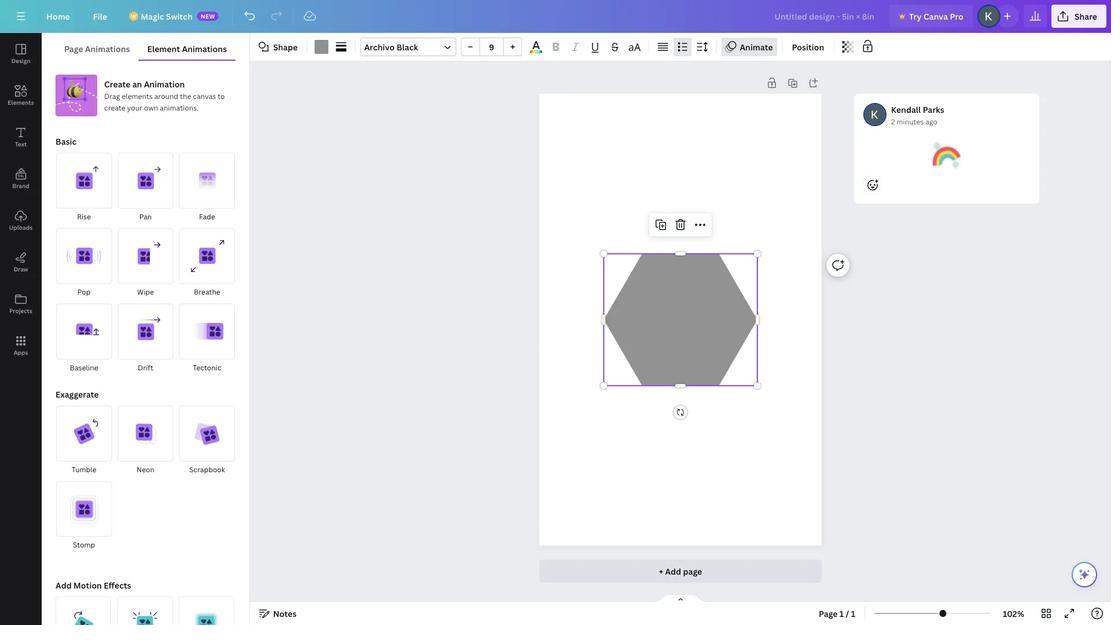 Task type: locate. For each thing, give the bounding box(es) containing it.
text
[[15, 140, 27, 148]]

wipe
[[137, 287, 154, 297]]

2
[[892, 117, 896, 126]]

pan
[[139, 212, 152, 221]]

share button
[[1052, 5, 1107, 28]]

color range image
[[530, 50, 543, 53]]

apps
[[14, 349, 28, 356]]

tumble
[[72, 465, 96, 474]]

scrapbook
[[189, 465, 225, 474]]

group
[[461, 38, 523, 56]]

1 horizontal spatial 1
[[852, 608, 856, 619]]

notes
[[273, 608, 297, 619]]

home
[[46, 11, 70, 22]]

try canva pro
[[910, 11, 964, 22]]

main menu bar
[[0, 0, 1112, 33]]

page
[[64, 43, 83, 54], [819, 608, 838, 619]]

drift
[[138, 363, 153, 372]]

try canva pro button
[[890, 5, 973, 28]]

wipe image
[[118, 228, 174, 284]]

uploads button
[[0, 200, 42, 241]]

kendall
[[892, 104, 922, 115]]

breathe image
[[179, 228, 235, 284]]

drift image
[[118, 304, 174, 360]]

pulse image
[[179, 597, 234, 625]]

0 vertical spatial page
[[64, 43, 83, 54]]

canvas
[[193, 91, 216, 101]]

#919191 image
[[315, 40, 329, 54], [315, 40, 329, 54]]

new
[[201, 12, 215, 20]]

1 vertical spatial page
[[819, 608, 838, 619]]

1 horizontal spatial add
[[666, 566, 682, 577]]

2 animations from the left
[[182, 43, 227, 54]]

create an animation drag elements around the canvas to create your own animations.
[[104, 78, 225, 112]]

scrapbook image
[[179, 406, 235, 462]]

1 vertical spatial add
[[56, 580, 72, 591]]

pan button
[[117, 152, 174, 223]]

2 1 from the left
[[852, 608, 856, 619]]

black
[[397, 41, 418, 52]]

stomp button
[[56, 481, 113, 552]]

draw
[[14, 265, 28, 273]]

page
[[684, 566, 703, 577]]

kendall parks 2 minutes ago
[[892, 104, 945, 126]]

add right the +
[[666, 566, 682, 577]]

rise image
[[56, 153, 112, 209]]

own
[[144, 103, 158, 112]]

stomp image
[[56, 481, 112, 537]]

create
[[104, 78, 130, 89]]

wipe button
[[117, 228, 174, 299]]

1
[[840, 608, 844, 619], [852, 608, 856, 619]]

0 horizontal spatial page
[[64, 43, 83, 54]]

pan image
[[118, 153, 174, 209]]

page left /
[[819, 608, 838, 619]]

element
[[147, 43, 180, 54]]

add
[[666, 566, 682, 577], [56, 580, 72, 591]]

page inside 'button'
[[64, 43, 83, 54]]

animation
[[144, 78, 185, 89]]

ago
[[926, 117, 938, 126]]

add left motion
[[56, 580, 72, 591]]

animations inside 'button'
[[85, 43, 130, 54]]

elements
[[8, 98, 34, 106]]

breathe
[[194, 287, 220, 297]]

+ add page button
[[540, 560, 822, 583]]

show pages image
[[653, 594, 709, 603]]

1 left /
[[840, 608, 844, 619]]

side panel tab list
[[0, 33, 42, 367]]

0 horizontal spatial 1
[[840, 608, 844, 619]]

rise
[[77, 212, 91, 221]]

animations inside button
[[182, 43, 227, 54]]

minutes
[[897, 117, 924, 126]]

around
[[154, 91, 178, 101]]

animations
[[85, 43, 130, 54], [182, 43, 227, 54]]

pop
[[78, 287, 91, 297]]

position
[[792, 41, 825, 52]]

0 vertical spatial add
[[666, 566, 682, 577]]

drag
[[104, 91, 120, 101]]

archivo
[[364, 41, 395, 52]]

elements button
[[0, 75, 42, 116]]

Design title text field
[[766, 5, 885, 28]]

page down home "link"
[[64, 43, 83, 54]]

design
[[11, 57, 30, 65]]

baseline button
[[56, 303, 113, 374]]

1 animations from the left
[[85, 43, 130, 54]]

neon image
[[118, 406, 174, 462]]

draw button
[[0, 241, 42, 283]]

magic switch
[[141, 11, 193, 22]]

animations for element animations
[[182, 43, 227, 54]]

neon button
[[117, 405, 174, 476]]

effects
[[104, 580, 131, 591]]

animations down file 'popup button'
[[85, 43, 130, 54]]

the
[[180, 91, 191, 101]]

1 horizontal spatial animations
[[182, 43, 227, 54]]

0 horizontal spatial animations
[[85, 43, 130, 54]]

animations down the new
[[182, 43, 227, 54]]

0 horizontal spatial add
[[56, 580, 72, 591]]

projects button
[[0, 283, 42, 325]]

1 right /
[[852, 608, 856, 619]]

1 horizontal spatial page
[[819, 608, 838, 619]]

kendall parks list
[[855, 94, 1045, 241]]



Task type: vqa. For each thing, say whether or not it's contained in the screenshot.
1:00
no



Task type: describe. For each thing, give the bounding box(es) containing it.
scrapbook button
[[179, 405, 236, 476]]

page for page 1 / 1
[[819, 608, 838, 619]]

uploads
[[9, 224, 33, 231]]

shape button
[[255, 38, 303, 56]]

animate button
[[722, 38, 778, 56]]

share
[[1075, 11, 1098, 22]]

exaggerate
[[56, 389, 99, 400]]

pro
[[951, 11, 964, 22]]

+ add page
[[659, 566, 703, 577]]

baseline image
[[56, 304, 112, 360]]

archivo black
[[364, 41, 418, 52]]

design button
[[0, 33, 42, 75]]

animate
[[740, 41, 773, 52]]

to
[[218, 91, 225, 101]]

tectonic
[[193, 363, 221, 372]]

file
[[93, 11, 107, 22]]

parks
[[923, 104, 945, 115]]

basic
[[56, 136, 77, 147]]

/
[[846, 608, 850, 619]]

element animations button
[[139, 38, 236, 60]]

your
[[127, 103, 143, 112]]

magic
[[141, 11, 164, 22]]

tumble button
[[56, 405, 113, 476]]

try
[[910, 11, 922, 22]]

+
[[659, 566, 664, 577]]

apps button
[[0, 325, 42, 367]]

file button
[[84, 5, 116, 28]]

page animations
[[64, 43, 130, 54]]

tectonic image
[[179, 304, 235, 360]]

expressing gratitude image
[[933, 141, 961, 169]]

pop button
[[56, 228, 113, 299]]

brand
[[12, 182, 29, 190]]

fade button
[[179, 152, 236, 223]]

create
[[104, 103, 125, 112]]

stomp
[[73, 540, 95, 550]]

canva
[[924, 11, 949, 22]]

element animations
[[147, 43, 227, 54]]

fade
[[199, 212, 215, 221]]

archivo black button
[[360, 38, 457, 56]]

tumble image
[[56, 406, 112, 462]]

position button
[[788, 38, 829, 56]]

notes button
[[255, 605, 301, 623]]

animations.
[[160, 103, 199, 112]]

add inside + add page button
[[666, 566, 682, 577]]

animations for page animations
[[85, 43, 130, 54]]

motion
[[74, 580, 102, 591]]

flicker image
[[117, 597, 173, 625]]

projects
[[9, 307, 32, 315]]

home link
[[37, 5, 79, 28]]

102%
[[1004, 608, 1025, 619]]

1 1 from the left
[[840, 608, 844, 619]]

– – number field
[[484, 41, 500, 52]]

tectonic button
[[179, 303, 236, 374]]

pop image
[[56, 228, 112, 284]]

switch
[[166, 11, 193, 22]]

canva assistant image
[[1078, 568, 1092, 582]]

text button
[[0, 116, 42, 158]]

rotate image
[[56, 597, 111, 625]]

rise button
[[56, 152, 113, 223]]

page for page animations
[[64, 43, 83, 54]]

breathe button
[[179, 228, 236, 299]]

baseline
[[70, 363, 98, 372]]

page animations button
[[56, 38, 139, 60]]

add motion effects
[[56, 580, 131, 591]]

102% button
[[995, 605, 1033, 623]]

shape
[[273, 41, 298, 52]]

brand button
[[0, 158, 42, 200]]

an
[[132, 78, 142, 89]]

fade image
[[179, 153, 235, 209]]

drift button
[[117, 303, 174, 374]]

page 1 / 1
[[819, 608, 856, 619]]

elements
[[122, 91, 153, 101]]



